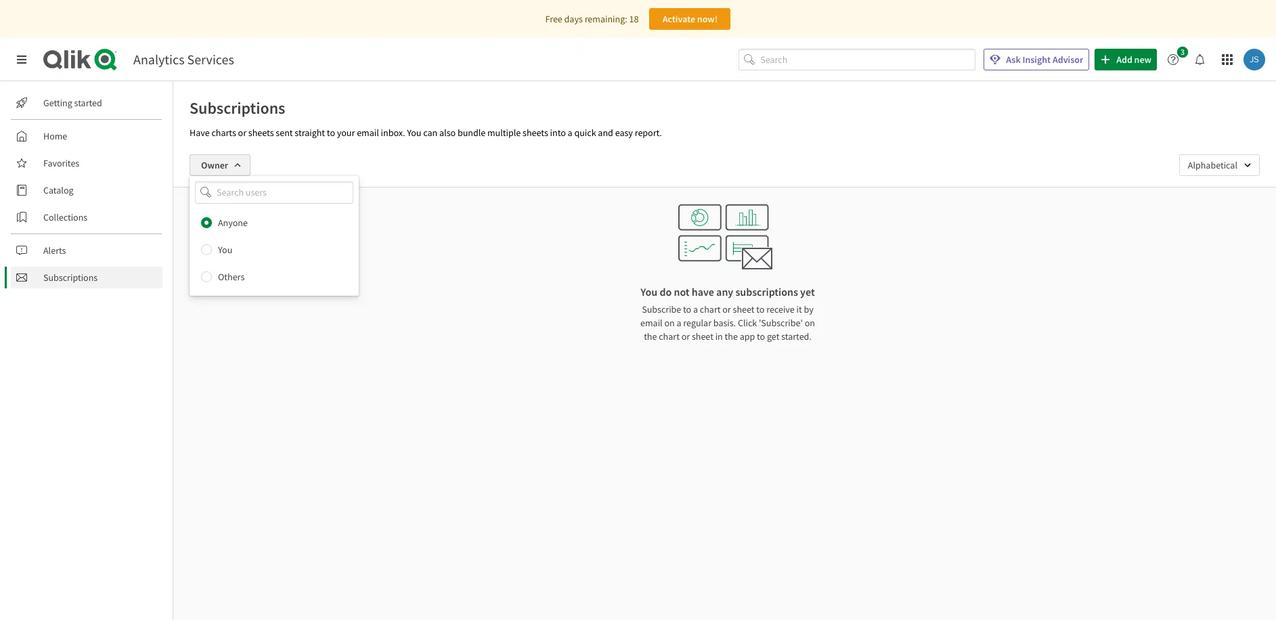 Task type: describe. For each thing, give the bounding box(es) containing it.
to left "your"
[[327, 127, 335, 139]]

1 horizontal spatial you
[[407, 127, 422, 139]]

owner button
[[190, 154, 251, 176]]

free
[[546, 13, 563, 25]]

inbox.
[[381, 127, 405, 139]]

app
[[740, 331, 756, 343]]

to down subscriptions
[[757, 303, 765, 316]]

quick
[[575, 127, 597, 139]]

add
[[1117, 54, 1133, 66]]

3 button
[[1163, 47, 1193, 70]]

subscriptions
[[736, 285, 799, 299]]

basis.
[[714, 317, 736, 329]]

you do not have any subscriptions yet subscribe to a chart or sheet to receive it by email on a regular basis. click 'subscribe' on the chart or sheet in the app to get started.
[[641, 285, 816, 343]]

not
[[674, 285, 690, 299]]

2 sheets from the left
[[523, 127, 549, 139]]

get
[[768, 331, 780, 343]]

receive
[[767, 303, 795, 316]]

0 horizontal spatial email
[[357, 127, 379, 139]]

analytics
[[133, 51, 185, 68]]

0 vertical spatial or
[[238, 127, 247, 139]]

favorites
[[43, 157, 79, 169]]

report.
[[635, 127, 662, 139]]

regular
[[684, 317, 712, 329]]

add new button
[[1096, 49, 1158, 70]]

favorites link
[[11, 152, 163, 174]]

1 horizontal spatial chart
[[700, 303, 721, 316]]

now!
[[698, 13, 718, 25]]

catalog
[[43, 184, 74, 196]]

1 horizontal spatial a
[[677, 317, 682, 329]]

subscriptions inside subscriptions link
[[43, 272, 98, 284]]

email inside you do not have any subscriptions yet subscribe to a chart or sheet to receive it by email on a regular basis. click 'subscribe' on the chart or sheet in the app to get started.
[[641, 317, 663, 329]]

alerts link
[[11, 240, 163, 261]]

owner
[[201, 159, 228, 171]]

also
[[440, 127, 456, 139]]

to left the get
[[757, 331, 766, 343]]

Search users text field
[[214, 182, 337, 204]]

have charts or sheets sent straight to your email inbox. you can also bundle multiple sheets into a quick and easy report.
[[190, 127, 662, 139]]

1 horizontal spatial subscriptions
[[190, 98, 285, 119]]

analytics services element
[[133, 51, 234, 68]]

activate now!
[[663, 13, 718, 25]]

yet
[[801, 285, 815, 299]]

free days remaining: 18
[[546, 13, 639, 25]]

activate
[[663, 13, 696, 25]]

activate now! link
[[650, 8, 731, 30]]

1 horizontal spatial or
[[682, 331, 690, 343]]

have
[[692, 285, 715, 299]]

easy
[[616, 127, 633, 139]]

Search text field
[[761, 49, 976, 71]]

advisor
[[1053, 54, 1084, 66]]

1 vertical spatial sheet
[[692, 331, 714, 343]]

0 vertical spatial sheet
[[733, 303, 755, 316]]

2 on from the left
[[805, 317, 816, 329]]

alphabetical
[[1189, 159, 1238, 171]]

others
[[218, 271, 245, 283]]

add new
[[1117, 54, 1152, 66]]

have
[[190, 127, 210, 139]]

filters region
[[173, 144, 1277, 296]]

'subscribe'
[[759, 317, 803, 329]]

0 vertical spatial a
[[568, 127, 573, 139]]

getting started link
[[11, 92, 163, 114]]



Task type: locate. For each thing, give the bounding box(es) containing it.
close sidebar menu image
[[16, 54, 27, 65]]

a up the regular
[[694, 303, 698, 316]]

0 vertical spatial you
[[407, 127, 422, 139]]

2 vertical spatial a
[[677, 317, 682, 329]]

1 vertical spatial email
[[641, 317, 663, 329]]

2 horizontal spatial a
[[694, 303, 698, 316]]

the down subscribe
[[644, 331, 657, 343]]

email
[[357, 127, 379, 139], [641, 317, 663, 329]]

3
[[1181, 47, 1186, 57]]

none field inside filters region
[[190, 182, 359, 204]]

days
[[565, 13, 583, 25]]

subscriptions down alerts
[[43, 272, 98, 284]]

chart down subscribe
[[659, 331, 680, 343]]

to
[[327, 127, 335, 139], [684, 303, 692, 316], [757, 303, 765, 316], [757, 331, 766, 343]]

1 horizontal spatial email
[[641, 317, 663, 329]]

0 vertical spatial email
[[357, 127, 379, 139]]

on
[[665, 317, 675, 329], [805, 317, 816, 329]]

chart up the regular
[[700, 303, 721, 316]]

email right "your"
[[357, 127, 379, 139]]

Alphabetical field
[[1180, 154, 1261, 176]]

0 horizontal spatial subscriptions
[[43, 272, 98, 284]]

a left the regular
[[677, 317, 682, 329]]

on down subscribe
[[665, 317, 675, 329]]

or down the regular
[[682, 331, 690, 343]]

navigation pane element
[[0, 87, 173, 294]]

your
[[337, 127, 355, 139]]

started.
[[782, 331, 812, 343]]

jacob simon image
[[1244, 49, 1266, 70]]

1 on from the left
[[665, 317, 675, 329]]

1 the from the left
[[644, 331, 657, 343]]

2 vertical spatial or
[[682, 331, 690, 343]]

getting
[[43, 97, 72, 109]]

0 horizontal spatial on
[[665, 317, 675, 329]]

click
[[738, 317, 758, 329]]

getting started
[[43, 97, 102, 109]]

the
[[644, 331, 657, 343], [725, 331, 738, 343]]

any
[[717, 285, 734, 299]]

1 vertical spatial you
[[218, 244, 233, 256]]

1 horizontal spatial on
[[805, 317, 816, 329]]

started
[[74, 97, 102, 109]]

1 horizontal spatial sheet
[[733, 303, 755, 316]]

0 vertical spatial subscriptions
[[190, 98, 285, 119]]

you up others
[[218, 244, 233, 256]]

searchbar element
[[739, 49, 976, 71]]

1 sheets from the left
[[248, 127, 274, 139]]

multiple
[[488, 127, 521, 139]]

anyone
[[218, 217, 248, 229]]

1 horizontal spatial the
[[725, 331, 738, 343]]

subscriptions link
[[11, 267, 163, 289]]

it
[[797, 303, 803, 316]]

you inside owner option group
[[218, 244, 233, 256]]

bundle
[[458, 127, 486, 139]]

remaining:
[[585, 13, 628, 25]]

None field
[[190, 182, 359, 204]]

chart
[[700, 303, 721, 316], [659, 331, 680, 343]]

the right the in
[[725, 331, 738, 343]]

1 vertical spatial subscriptions
[[43, 272, 98, 284]]

0 vertical spatial chart
[[700, 303, 721, 316]]

email down subscribe
[[641, 317, 663, 329]]

ask insight advisor
[[1007, 54, 1084, 66]]

a
[[568, 127, 573, 139], [694, 303, 698, 316], [677, 317, 682, 329]]

0 horizontal spatial you
[[218, 244, 233, 256]]

sheets
[[248, 127, 274, 139], [523, 127, 549, 139]]

2 the from the left
[[725, 331, 738, 343]]

charts
[[212, 127, 236, 139]]

sheet up click
[[733, 303, 755, 316]]

ask
[[1007, 54, 1021, 66]]

0 horizontal spatial a
[[568, 127, 573, 139]]

0 horizontal spatial chart
[[659, 331, 680, 343]]

by
[[804, 303, 814, 316]]

analytics services
[[133, 51, 234, 68]]

ask insight advisor button
[[985, 49, 1090, 70]]

0 horizontal spatial sheets
[[248, 127, 274, 139]]

you
[[407, 127, 422, 139], [218, 244, 233, 256], [641, 285, 658, 299]]

a right into
[[568, 127, 573, 139]]

home link
[[11, 125, 163, 147]]

sheets left sent
[[248, 127, 274, 139]]

or
[[238, 127, 247, 139], [723, 303, 731, 316], [682, 331, 690, 343]]

owner option group
[[190, 209, 359, 290]]

catalog link
[[11, 180, 163, 201]]

1 vertical spatial a
[[694, 303, 698, 316]]

subscribe
[[642, 303, 682, 316]]

2 horizontal spatial you
[[641, 285, 658, 299]]

and
[[598, 127, 614, 139]]

sheet
[[733, 303, 755, 316], [692, 331, 714, 343]]

sheet down the regular
[[692, 331, 714, 343]]

2 vertical spatial you
[[641, 285, 658, 299]]

straight
[[295, 127, 325, 139]]

1 vertical spatial or
[[723, 303, 731, 316]]

alerts
[[43, 245, 66, 257]]

1 horizontal spatial sheets
[[523, 127, 549, 139]]

on down by
[[805, 317, 816, 329]]

0 horizontal spatial sheet
[[692, 331, 714, 343]]

you inside you do not have any subscriptions yet subscribe to a chart or sheet to receive it by email on a regular basis. click 'subscribe' on the chart or sheet in the app to get started.
[[641, 285, 658, 299]]

into
[[550, 127, 566, 139]]

home
[[43, 130, 67, 142]]

collections
[[43, 211, 88, 224]]

services
[[187, 51, 234, 68]]

sent
[[276, 127, 293, 139]]

subscriptions up charts
[[190, 98, 285, 119]]

you left the do
[[641, 285, 658, 299]]

18
[[630, 13, 639, 25]]

1 vertical spatial chart
[[659, 331, 680, 343]]

or right charts
[[238, 127, 247, 139]]

0 horizontal spatial the
[[644, 331, 657, 343]]

insight
[[1023, 54, 1051, 66]]

2 horizontal spatial or
[[723, 303, 731, 316]]

in
[[716, 331, 723, 343]]

to up the regular
[[684, 303, 692, 316]]

subscriptions
[[190, 98, 285, 119], [43, 272, 98, 284]]

do
[[660, 285, 672, 299]]

can
[[424, 127, 438, 139]]

sheets left into
[[523, 127, 549, 139]]

you left can at left
[[407, 127, 422, 139]]

collections link
[[11, 207, 163, 228]]

0 horizontal spatial or
[[238, 127, 247, 139]]

you for you
[[218, 244, 233, 256]]

new
[[1135, 54, 1152, 66]]

or up basis.
[[723, 303, 731, 316]]

you for you do not have any subscriptions yet subscribe to a chart or sheet to receive it by email on a regular basis. click 'subscribe' on the chart or sheet in the app to get started.
[[641, 285, 658, 299]]



Task type: vqa. For each thing, say whether or not it's contained in the screenshot.
'and' inside the This template is set up to get measures from multiple apps and send a message to Microsoft Teams that contains these measures. You can modify this automation by adding a condition block to only send the message if certain conditions are met.
no



